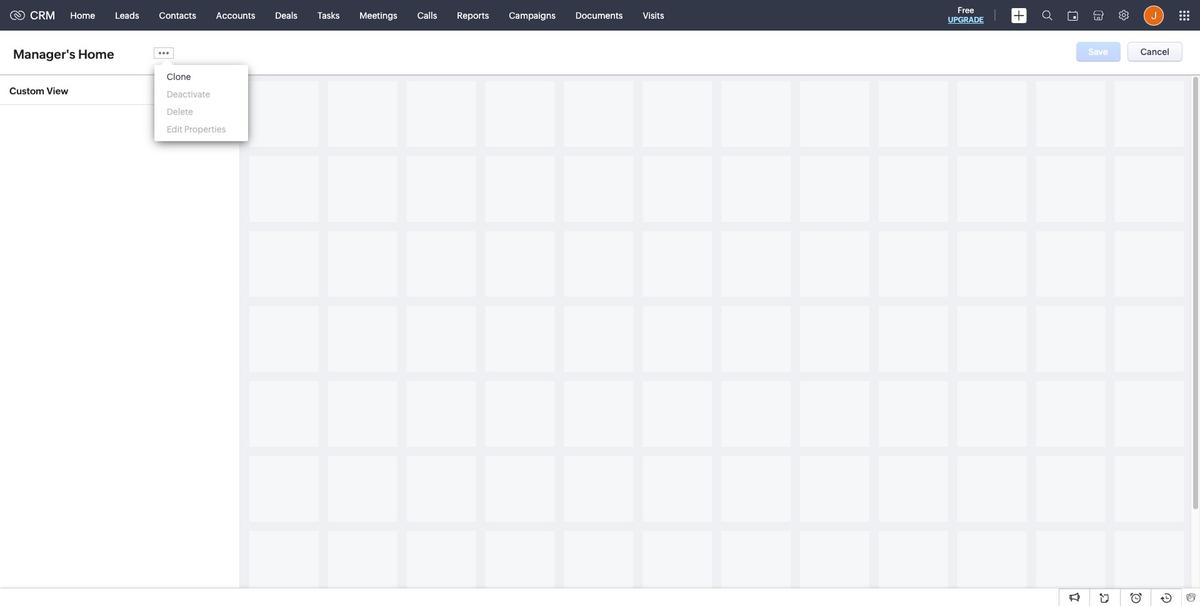 Task type: locate. For each thing, give the bounding box(es) containing it.
visits
[[643, 10, 664, 20]]

crm link
[[10, 9, 55, 22]]

home link
[[60, 0, 105, 30]]

None text field
[[9, 45, 149, 63]]

leads
[[115, 10, 139, 20]]

view
[[46, 86, 68, 96]]

custom
[[9, 86, 44, 96]]

visits link
[[633, 0, 674, 30]]

contacts link
[[149, 0, 206, 30]]

reports
[[457, 10, 489, 20]]

custom view link
[[0, 75, 239, 104]]

accounts
[[216, 10, 255, 20]]

create menu element
[[1004, 0, 1035, 30]]

cancel button
[[1128, 42, 1183, 62]]

search element
[[1035, 0, 1060, 31]]

edit properties
[[167, 124, 226, 134]]

home
[[70, 10, 95, 20]]

campaigns link
[[499, 0, 566, 30]]

leads link
[[105, 0, 149, 30]]

reports link
[[447, 0, 499, 30]]

upgrade
[[948, 16, 984, 24]]

profile image
[[1144, 5, 1164, 25]]

documents
[[576, 10, 623, 20]]

documents link
[[566, 0, 633, 30]]

calls link
[[407, 0, 447, 30]]



Task type: describe. For each thing, give the bounding box(es) containing it.
contacts
[[159, 10, 196, 20]]

calls
[[417, 10, 437, 20]]

tasks link
[[308, 0, 350, 30]]

create menu image
[[1011, 8, 1027, 23]]

meetings
[[360, 10, 397, 20]]

deactivate
[[167, 89, 210, 99]]

calendar image
[[1068, 10, 1078, 20]]

campaigns
[[509, 10, 556, 20]]

properties
[[184, 124, 226, 134]]

search image
[[1042, 10, 1053, 21]]

free
[[958, 6, 974, 15]]

custom view
[[9, 86, 68, 96]]

deals link
[[265, 0, 308, 30]]

meetings link
[[350, 0, 407, 30]]

edit
[[167, 124, 182, 134]]

crm
[[30, 9, 55, 22]]

deals
[[275, 10, 298, 20]]

delete
[[167, 107, 193, 117]]

tasks
[[318, 10, 340, 20]]

clone
[[167, 72, 191, 82]]

accounts link
[[206, 0, 265, 30]]

profile element
[[1136, 0, 1171, 30]]

cancel
[[1141, 47, 1170, 57]]

free upgrade
[[948, 6, 984, 24]]



Task type: vqa. For each thing, say whether or not it's contained in the screenshot.
Create Menu image
yes



